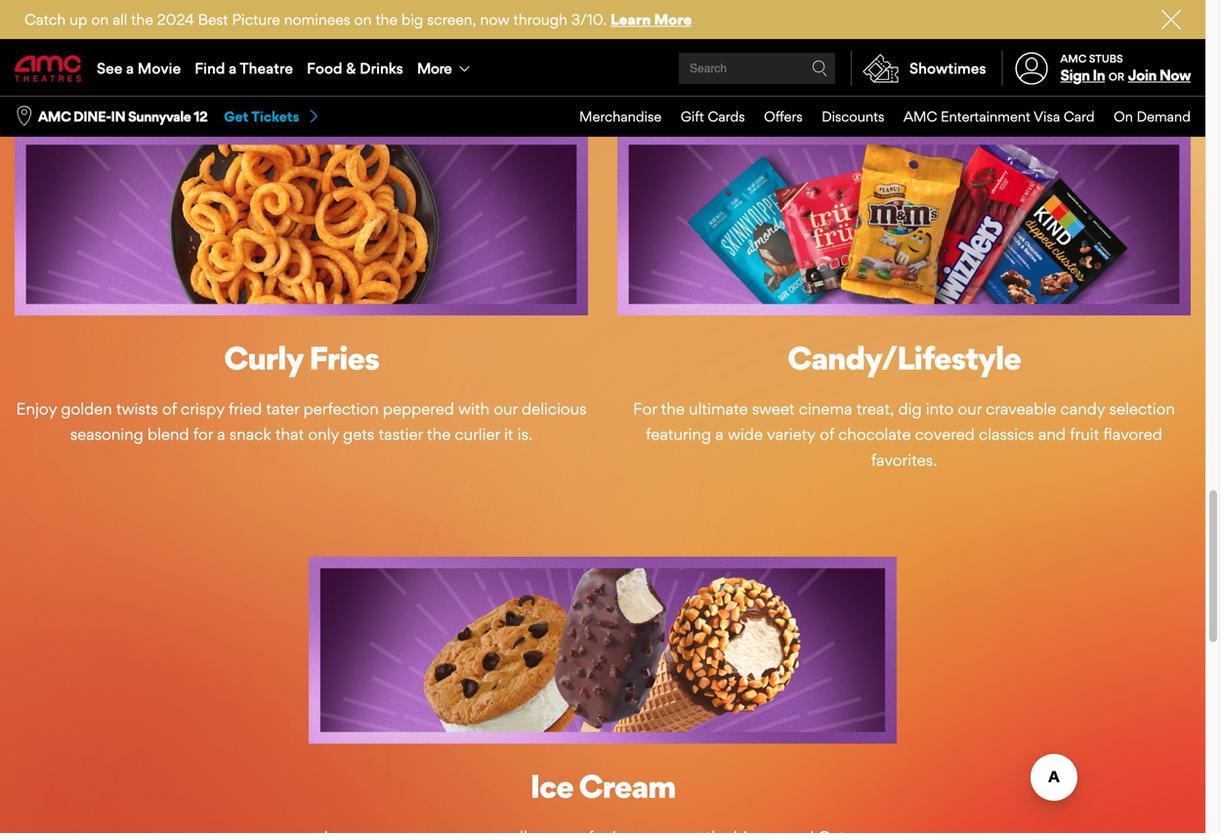 Task type: locate. For each thing, give the bounding box(es) containing it.
join now button
[[1128, 66, 1191, 84]]

for
[[633, 399, 657, 419]]

a inside "enjoy golden twists of crispy fried tater perfection peppered with our delicious seasoning blend for a snack that only gets tastier the curlier it is."
[[217, 425, 225, 444]]

demand
[[1137, 108, 1191, 125]]

see a movie link
[[90, 41, 188, 96]]

the down peppered
[[427, 425, 451, 444]]

a right for
[[217, 425, 225, 444]]

3/10.
[[572, 10, 607, 28]]

more right learn
[[654, 10, 692, 28]]

amc dine-in sunnyvale 12
[[38, 108, 207, 125]]

favorites.
[[871, 450, 937, 470]]

visa
[[1034, 108, 1061, 125]]

close this dialog image
[[1172, 774, 1191, 793]]

snack
[[230, 425, 271, 444]]

candy image
[[618, 134, 1191, 316]]

see
[[97, 59, 122, 77]]

best
[[198, 10, 228, 28]]

amc down showtimes link
[[904, 108, 938, 125]]

on
[[91, 10, 109, 28], [354, 10, 372, 28]]

selection
[[1110, 399, 1175, 419]]

in
[[1093, 66, 1105, 84]]

1 vertical spatial menu
[[560, 97, 1191, 137]]

amc up sign
[[1061, 52, 1087, 65]]

big
[[402, 10, 423, 28]]

catch up on all the 2024 best picture nominees on the big screen, now through 3/10. learn more
[[24, 10, 692, 28]]

wide
[[728, 425, 763, 444]]

more button
[[410, 41, 481, 96]]

0 vertical spatial of
[[162, 399, 177, 419]]

12
[[194, 108, 207, 125]]

nominees
[[284, 10, 350, 28]]

of up "blend"
[[162, 399, 177, 419]]

2024
[[157, 10, 194, 28]]

amc for in
[[38, 108, 71, 125]]

more down screen,
[[417, 59, 452, 77]]

1 horizontal spatial on
[[354, 10, 372, 28]]

menu
[[0, 41, 1206, 96], [560, 97, 1191, 137]]

dine-
[[73, 108, 111, 125]]

1 horizontal spatial more
[[654, 10, 692, 28]]

0 horizontal spatial more
[[417, 59, 452, 77]]

treat,
[[857, 399, 895, 419]]

the right all
[[131, 10, 153, 28]]

blend
[[148, 425, 189, 444]]

2 on from the left
[[354, 10, 372, 28]]

0 horizontal spatial on
[[91, 10, 109, 28]]

up
[[70, 10, 87, 28]]

a
[[126, 59, 134, 77], [229, 59, 237, 77], [217, 425, 225, 444], [716, 425, 724, 444]]

the up featuring on the right of page
[[661, 399, 685, 419]]

on left all
[[91, 10, 109, 28]]

of
[[162, 399, 177, 419], [820, 425, 834, 444]]

dig
[[899, 399, 922, 419]]

search the AMC website text field
[[687, 61, 812, 76]]

find a theatre
[[195, 59, 293, 77]]

sign in or join amc stubs element
[[1002, 41, 1191, 96]]

amc stubs sign in or join now
[[1061, 52, 1191, 84]]

2 horizontal spatial amc
[[1061, 52, 1087, 65]]

tickets
[[251, 108, 299, 125]]

sweet
[[752, 399, 795, 419]]

sunnyvale
[[128, 108, 191, 125]]

on demand link
[[1095, 97, 1191, 137]]

on right nominees
[[354, 10, 372, 28]]

curly
[[224, 339, 303, 378]]

2 our from the left
[[958, 399, 982, 419]]

our inside "enjoy golden twists of crispy fried tater perfection peppered with our delicious seasoning blend for a snack that only gets tastier the curlier it is."
[[494, 399, 518, 419]]

curly fries image
[[15, 134, 588, 316]]

food
[[307, 59, 343, 77]]

a down ultimate
[[716, 425, 724, 444]]

amc logo image
[[15, 55, 83, 82], [15, 55, 83, 82]]

offers
[[764, 108, 803, 125]]

of inside for the ultimate sweet cinema treat, dig into our craveable candy selection featuring a wide variety of chocolate covered classics and fruit flavored favorites.
[[820, 425, 834, 444]]

1 horizontal spatial our
[[958, 399, 982, 419]]

0 horizontal spatial of
[[162, 399, 177, 419]]

now
[[480, 10, 510, 28]]

discounts link
[[803, 97, 885, 137]]

with
[[458, 399, 490, 419]]

classics
[[979, 425, 1035, 444]]

menu down the showtimes image
[[560, 97, 1191, 137]]

amc inside amc entertainment visa card link
[[904, 108, 938, 125]]

in
[[111, 108, 125, 125]]

the inside "enjoy golden twists of crispy fried tater perfection peppered with our delicious seasoning blend for a snack that only gets tastier the curlier it is."
[[427, 425, 451, 444]]

0 horizontal spatial our
[[494, 399, 518, 419]]

amc left dine-
[[38, 108, 71, 125]]

menu containing merchandise
[[560, 97, 1191, 137]]

0 vertical spatial more
[[654, 10, 692, 28]]

merchandise link
[[560, 97, 662, 137]]

1 horizontal spatial of
[[820, 425, 834, 444]]

submit search icon image
[[812, 61, 828, 76]]

our right into
[[958, 399, 982, 419]]

gets
[[343, 425, 375, 444]]

0 horizontal spatial amc
[[38, 108, 71, 125]]

amc inside amc dine-in sunnyvale 12 button
[[38, 108, 71, 125]]

our
[[494, 399, 518, 419], [958, 399, 982, 419]]

ice cream image
[[309, 557, 897, 744]]

gift
[[681, 108, 704, 125]]

cinema
[[799, 399, 853, 419]]

a inside for the ultimate sweet cinema treat, dig into our craveable candy selection featuring a wide variety of chocolate covered classics and fruit flavored favorites.
[[716, 425, 724, 444]]

1 our from the left
[[494, 399, 518, 419]]

our up it
[[494, 399, 518, 419]]

only
[[308, 425, 339, 444]]

1 horizontal spatial amc
[[904, 108, 938, 125]]

menu containing more
[[0, 41, 1206, 96]]

cream
[[579, 767, 676, 806]]

more inside more button
[[417, 59, 452, 77]]

fried
[[229, 399, 262, 419]]

ultimate
[[689, 399, 748, 419]]

0 vertical spatial menu
[[0, 41, 1206, 96]]

sign
[[1061, 66, 1090, 84]]

for
[[193, 425, 213, 444]]

menu up merchandise link
[[0, 41, 1206, 96]]

now
[[1160, 66, 1191, 84]]

of inside "enjoy golden twists of crispy fried tater perfection peppered with our delicious seasoning blend for a snack that only gets tastier the curlier it is."
[[162, 399, 177, 419]]

drinks
[[360, 59, 403, 77]]

variety
[[767, 425, 816, 444]]

learn
[[611, 10, 651, 28]]

our inside for the ultimate sweet cinema treat, dig into our craveable candy selection featuring a wide variety of chocolate covered classics and fruit flavored favorites.
[[958, 399, 982, 419]]

catch
[[24, 10, 66, 28]]

1 vertical spatial more
[[417, 59, 452, 77]]

amc inside "amc stubs sign in or join now"
[[1061, 52, 1087, 65]]

showtimes image
[[852, 51, 910, 86]]

1 vertical spatial of
[[820, 425, 834, 444]]

of down cinema
[[820, 425, 834, 444]]

enjoy
[[16, 399, 57, 419]]



Task type: vqa. For each thing, say whether or not it's contained in the screenshot.
helpful
no



Task type: describe. For each thing, give the bounding box(es) containing it.
amc for visa
[[904, 108, 938, 125]]

the left big
[[376, 10, 398, 28]]

screen,
[[427, 10, 477, 28]]

see a movie
[[97, 59, 181, 77]]

is.
[[518, 425, 533, 444]]

a right see at the top left of the page
[[126, 59, 134, 77]]

find a theatre link
[[188, 41, 300, 96]]

&
[[346, 59, 356, 77]]

curly fries
[[224, 339, 379, 378]]

fries
[[309, 339, 379, 378]]

covered
[[915, 425, 975, 444]]

food & drinks
[[307, 59, 403, 77]]

sign in button
[[1061, 66, 1105, 84]]

theatre
[[240, 59, 293, 77]]

food & drinks link
[[300, 41, 410, 96]]

ice cream
[[530, 767, 676, 806]]

all
[[113, 10, 127, 28]]

merchandise
[[580, 108, 662, 125]]

for the ultimate sweet cinema treat, dig into our craveable candy selection featuring a wide variety of chocolate covered classics and fruit flavored favorites.
[[633, 399, 1175, 470]]

cards
[[708, 108, 745, 125]]

the inside for the ultimate sweet cinema treat, dig into our craveable candy selection featuring a wide variety of chocolate covered classics and fruit flavored favorites.
[[661, 399, 685, 419]]

peppered
[[383, 399, 454, 419]]

amc dine-in sunnyvale 12 button
[[38, 107, 207, 126]]

seasoning
[[70, 425, 143, 444]]

golden
[[61, 399, 112, 419]]

tater
[[266, 399, 299, 419]]

card
[[1064, 108, 1095, 125]]

and
[[1039, 425, 1066, 444]]

craveable
[[986, 399, 1057, 419]]

entertainment
[[941, 108, 1031, 125]]

showtimes
[[910, 59, 987, 77]]

picture
[[232, 10, 280, 28]]

showtimes link
[[851, 51, 987, 86]]

a right find
[[229, 59, 237, 77]]

ice
[[530, 767, 573, 806]]

join
[[1128, 66, 1157, 84]]

flavored
[[1104, 425, 1163, 444]]

amc for sign
[[1061, 52, 1087, 65]]

delicious
[[522, 399, 587, 419]]

discounts
[[822, 108, 885, 125]]

through
[[514, 10, 568, 28]]

user profile image
[[1005, 52, 1059, 85]]

amc entertainment visa card
[[904, 108, 1095, 125]]

that
[[275, 425, 304, 444]]

crispy
[[181, 399, 225, 419]]

candy
[[1061, 399, 1106, 419]]

fruit
[[1070, 425, 1100, 444]]

into
[[926, 399, 954, 419]]

chocolate
[[839, 425, 911, 444]]

on
[[1114, 108, 1134, 125]]

get
[[224, 108, 249, 125]]

amc entertainment visa card link
[[885, 97, 1095, 137]]

find
[[195, 59, 225, 77]]

tastier
[[379, 425, 423, 444]]

enjoy golden twists of crispy fried tater perfection peppered with our delicious seasoning blend for a snack that only gets tastier the curlier it is.
[[16, 399, 587, 444]]

twists
[[116, 399, 158, 419]]

featuring
[[646, 425, 711, 444]]

stubs
[[1090, 52, 1123, 65]]

gift cards
[[681, 108, 745, 125]]

offers link
[[745, 97, 803, 137]]

get tickets
[[224, 108, 299, 125]]

get tickets link
[[224, 108, 321, 126]]

gift cards link
[[662, 97, 745, 137]]

1 on from the left
[[91, 10, 109, 28]]

or
[[1109, 70, 1125, 83]]

candy/lifestyle
[[788, 339, 1021, 378]]

movie
[[138, 59, 181, 77]]

perfection
[[303, 399, 379, 419]]



